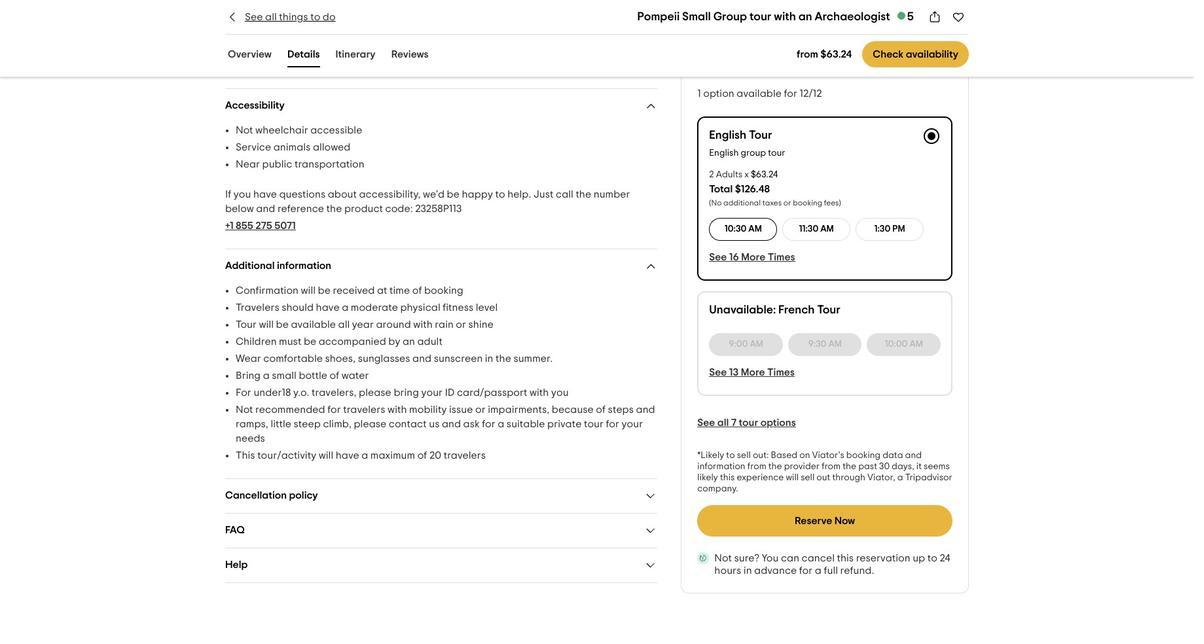 Task type: describe. For each thing, give the bounding box(es) containing it.
you inside confirmation will be received at time of booking travelers should have a moderate physical fitness level tour will be available all year around with rain or shine children must be accompanied by an adult wear comfortable shoes, sunglasses and sunscreen in the summer. bring a small bottle of water for under18 y.o. travelers, please bring your id card/passport with you not recommended for travelers with mobility issue or impairments, because of steps and ramps, little steep climb, please contact us and ask for a suitable private tour for your needs this tour/activity will have a maximum of 20 travelers
[[552, 388, 569, 398]]

see all things to do link
[[225, 10, 336, 24]]

ruins.
[[361, 60, 386, 71]]

ask
[[464, 419, 480, 430]]

this inside *likely to sell out: based on viator's booking data and information from the provider from the past 30 days, it seems likely this experience will sell out through viator, a tripadvisor company.
[[721, 474, 735, 483]]

1 horizontal spatial $63.24
[[821, 49, 852, 60]]

you
[[762, 554, 779, 564]]

naples,
[[464, 46, 501, 56]]

pompei
[[225, 46, 261, 56]]

public
[[262, 159, 292, 170]]

tab list containing overview
[[210, 43, 447, 70]]

2 horizontal spatial from
[[822, 462, 841, 472]]

wheelchair
[[256, 125, 308, 136]]

from $63.24
[[797, 49, 852, 60]]

animals
[[274, 142, 311, 153]]

with up contact
[[388, 405, 407, 415]]

in inside 'not sure? you can cancel this reservation up to 24 hours in advance for a full refund.'
[[744, 566, 752, 576]]

reserve for reserve now
[[795, 516, 833, 527]]

shine
[[469, 320, 494, 330]]

of left the 20 at the bottom of the page
[[418, 451, 427, 461]]

+1 855 275 5071 link
[[225, 220, 296, 233]]

little
[[271, 419, 292, 430]]

2 for 2 adults x $63.24 total $126.48 (no additional taxes or booking fees)
[[710, 170, 714, 179]]

additional
[[724, 199, 761, 207]]

be right must
[[304, 337, 317, 347]]

or inside "2 adults x $63.24 total $126.48 (no additional taxes or booking fees)"
[[784, 199, 792, 207]]

of up travelers,
[[330, 371, 340, 381]]

not for not wheelchair accessible service animals allowed near public transportation
[[236, 125, 253, 136]]

received
[[333, 286, 375, 296]]

contact
[[389, 419, 427, 430]]

1 horizontal spatial sell
[[801, 474, 815, 483]]

this inside 'not sure? you can cancel this reservation up to 24 hours in advance for a full refund.'
[[837, 554, 854, 564]]

bring
[[236, 371, 261, 381]]

2 adults x $63.24 total $126.48 (no additional taxes or booking fees)
[[710, 170, 842, 207]]

reserve for reserve your spot
[[698, 6, 754, 22]]

to inside 'not sure? you can cancel this reservation up to 24 hours in advance for a full refund.'
[[928, 554, 938, 564]]

moderate
[[351, 303, 398, 313]]

2 horizontal spatial your
[[757, 6, 789, 22]]

availability
[[906, 49, 959, 60]]

for left the 12/12
[[784, 88, 798, 99]]

be left received
[[318, 286, 331, 296]]

and down adult
[[413, 354, 432, 364]]

reviews button
[[389, 46, 431, 67]]

city
[[431, 46, 450, 56]]

10:30 am
[[725, 225, 762, 234]]

check
[[873, 49, 904, 60]]

options
[[761, 418, 796, 428]]

us
[[429, 419, 440, 430]]

share image
[[929, 10, 942, 24]]

more for 16
[[742, 252, 766, 263]]

not wheelchair accessible service animals allowed near public transportation
[[236, 125, 365, 170]]

and right steps at the right of the page
[[636, 405, 656, 415]]

at
[[377, 286, 387, 296]]

0 horizontal spatial or
[[456, 320, 466, 330]]

check availability button
[[863, 41, 970, 67]]

tour/activity
[[258, 451, 317, 461]]

overview button
[[225, 46, 274, 67]]

and right us
[[442, 419, 461, 430]]

english for english tour
[[710, 130, 747, 141]]

reservation
[[857, 554, 911, 564]]

confirmation
[[236, 286, 299, 296]]

booking for *likely to sell out: based on viator's booking data and information from the provider from the past 30 days, it seems likely this experience will sell out through viator, a tripadvisor company.
[[847, 451, 881, 461]]

seems
[[924, 462, 950, 472]]

0 vertical spatial available
[[737, 88, 782, 99]]

details
[[288, 49, 320, 60]]

information inside dropdown button
[[277, 261, 332, 271]]

children
[[236, 337, 277, 347]]

5
[[908, 11, 914, 23]]

available inside confirmation will be received at time of booking travelers should have a moderate physical fitness level tour will be available all year around with rain or shine children must be accompanied by an adult wear comfortable shoes, sunglasses and sunscreen in the summer. bring a small bottle of water for under18 y.o. travelers, please bring your id card/passport with you not recommended for travelers with mobility issue or impairments, because of steps and ramps, little steep climb, please contact us and ask for a suitable private tour for your needs this tour/activity will have a maximum of 20 travelers
[[291, 320, 336, 330]]

the up "through"
[[843, 462, 857, 472]]

0 horizontal spatial travelers
[[343, 405, 386, 415]]

up
[[913, 554, 926, 564]]

13
[[730, 367, 739, 378]]

refund.
[[841, 566, 875, 576]]

faq button
[[225, 525, 658, 538]]

for down steps at the right of the page
[[606, 419, 620, 430]]

italy
[[504, 46, 524, 56]]

shoes,
[[325, 354, 356, 364]]

faq
[[225, 525, 245, 536]]

(no
[[710, 199, 722, 207]]

hours
[[715, 566, 742, 576]]

of inside pompei scavi, 80045 pompei, metropolitan city of naples, italy the tour will finish inside the ruins.
[[452, 46, 462, 56]]

the inside pompei scavi, 80045 pompei, metropolitan city of naples, italy the tour will finish inside the ruins.
[[343, 60, 358, 71]]

to left do
[[311, 12, 321, 22]]

0 horizontal spatial from
[[748, 462, 767, 472]]

y.o.
[[294, 388, 310, 398]]

questions
[[279, 189, 326, 200]]

10:00 am button
[[868, 333, 941, 356]]

not inside confirmation will be received at time of booking travelers should have a moderate physical fitness level tour will be available all year around with rain or shine children must be accompanied by an adult wear comfortable shoes, sunglasses and sunscreen in the summer. bring a small bottle of water for under18 y.o. travelers, please bring your id card/passport with you not recommended for travelers with mobility issue or impairments, because of steps and ramps, little steep climb, please contact us and ask for a suitable private tour for your needs this tour/activity will have a maximum of 20 travelers
[[236, 405, 253, 415]]

the inside confirmation will be received at time of booking travelers should have a moderate physical fitness level tour will be available all year around with rain or shine children must be accompanied by an adult wear comfortable shoes, sunglasses and sunscreen in the summer. bring a small bottle of water for under18 y.o. travelers, please bring your id card/passport with you not recommended for travelers with mobility issue or impairments, because of steps and ramps, little steep climb, please contact us and ask for a suitable private tour for your needs this tour/activity will have a maximum of 20 travelers
[[496, 354, 512, 364]]

unavailable:
[[710, 305, 776, 316]]

a inside *likely to sell out: based on viator's booking data and information from the provider from the past 30 days, it seems likely this experience will sell out through viator, a tripadvisor company.
[[898, 474, 904, 483]]

the down about
[[327, 204, 342, 214]]

help button
[[225, 559, 658, 573]]

5071
[[275, 221, 296, 231]]

see for see 16 more times
[[710, 252, 727, 263]]

policy
[[289, 491, 318, 501]]

data
[[883, 451, 904, 461]]

booking inside "2 adults x $63.24 total $126.48 (no additional taxes or booking fees)"
[[793, 199, 823, 207]]

booking for confirmation will be received at time of booking travelers should have a moderate physical fitness level tour will be available all year around with rain or shine children must be accompanied by an adult wear comfortable shoes, sunglasses and sunscreen in the summer. bring a small bottle of water for under18 y.o. travelers, please bring your id card/passport with you not recommended for travelers with mobility issue or impairments, because of steps and ramps, little steep climb, please contact us and ask for a suitable private tour for your needs this tour/activity will have a maximum of 20 travelers
[[424, 286, 464, 296]]

a down received
[[342, 303, 349, 313]]

275
[[256, 221, 272, 231]]

1 horizontal spatial your
[[622, 419, 643, 430]]

10:30 am button
[[710, 218, 778, 241]]

water
[[342, 371, 369, 381]]

see all 7 tour options
[[698, 418, 796, 428]]

out
[[817, 474, 831, 483]]

with up impairments,
[[530, 388, 549, 398]]

for up climb, at the bottom
[[328, 405, 341, 415]]

0 horizontal spatial sell
[[737, 451, 751, 461]]

comfortable
[[264, 354, 323, 364]]

additional
[[225, 261, 275, 271]]

suitable
[[507, 419, 545, 430]]

*likely
[[698, 451, 725, 461]]

2 for 2
[[898, 50, 903, 60]]

will inside *likely to sell out: based on viator's booking data and information from the provider from the past 30 days, it seems likely this experience will sell out through viator, a tripadvisor company.
[[786, 474, 799, 483]]

by
[[389, 337, 401, 347]]

information inside *likely to sell out: based on viator's booking data and information from the provider from the past 30 days, it seems likely this experience will sell out through viator, a tripadvisor company.
[[698, 462, 746, 472]]

travelers,
[[312, 388, 357, 398]]

fees)
[[825, 199, 842, 207]]

2 vertical spatial have
[[336, 451, 359, 461]]

not sure? you can cancel this reservation up to 24 hours in advance for a full refund.
[[715, 554, 951, 576]]

impairments,
[[488, 405, 550, 415]]

see for see 13 more times
[[710, 367, 727, 378]]

am for 9:00 am
[[750, 340, 764, 349]]

to inside if you have questions about accessibility, we'd be happy to help. just call the number below and reference the product code: 23258p113 +1 855 275 5071
[[496, 189, 505, 200]]

times for see 16 more times
[[768, 252, 796, 263]]

1:30 pm
[[875, 225, 906, 234]]

$126.48
[[735, 184, 771, 195]]

9:30 am button
[[789, 333, 862, 356]]

9:00 am button
[[710, 333, 783, 356]]

1:30
[[875, 225, 891, 234]]

wear
[[236, 354, 261, 364]]

all for see all things to do
[[265, 12, 277, 22]]

will up 'should'
[[301, 286, 316, 296]]

english tour
[[710, 130, 773, 141]]

sunscreen
[[434, 354, 483, 364]]

additional information
[[225, 261, 332, 271]]

will down climb, at the bottom
[[319, 451, 334, 461]]



Task type: locate. For each thing, give the bounding box(es) containing it.
am inside "10:00 am" button
[[910, 340, 924, 349]]

1 horizontal spatial from
[[797, 49, 819, 60]]

you inside if you have questions about accessibility, we'd be happy to help. just call the number below and reference the product code: 23258p113 +1 855 275 5071
[[234, 189, 251, 200]]

reference
[[278, 204, 324, 214]]

1 vertical spatial an
[[403, 337, 415, 347]]

2 vertical spatial booking
[[847, 451, 881, 461]]

and up 275
[[256, 204, 275, 214]]

1 vertical spatial this
[[837, 554, 854, 564]]

to inside *likely to sell out: based on viator's booking data and information from the provider from the past 30 days, it seems likely this experience will sell out through viator, a tripadvisor company.
[[727, 451, 735, 461]]

or right rain
[[456, 320, 466, 330]]

needs
[[236, 434, 265, 444]]

information
[[277, 261, 332, 271], [698, 462, 746, 472]]

not up "service"
[[236, 125, 253, 136]]

2 vertical spatial tour
[[236, 320, 257, 330]]

1 horizontal spatial booking
[[793, 199, 823, 207]]

times down 9:00 am button
[[768, 367, 795, 378]]

product
[[344, 204, 383, 214]]

number
[[594, 189, 631, 200]]

in inside confirmation will be received at time of booking travelers should have a moderate physical fitness level tour will be available all year around with rain or shine children must be accompanied by an adult wear comfortable shoes, sunglasses and sunscreen in the summer. bring a small bottle of water for under18 y.o. travelers, please bring your id card/passport with you not recommended for travelers with mobility issue or impairments, because of steps and ramps, little steep climb, please contact us and ask for a suitable private tour for your needs this tour/activity will have a maximum of 20 travelers
[[485, 354, 494, 364]]

confirmation will be received at time of booking travelers should have a moderate physical fitness level tour will be available all year around with rain or shine children must be accompanied by an adult wear comfortable shoes, sunglasses and sunscreen in the summer. bring a small bottle of water for under18 y.o. travelers, please bring your id card/passport with you not recommended for travelers with mobility issue or impairments, because of steps and ramps, little steep climb, please contact us and ask for a suitable private tour for your needs this tour/activity will have a maximum of 20 travelers
[[236, 286, 658, 461]]

24
[[940, 554, 951, 564]]

0 vertical spatial reserve
[[698, 6, 754, 22]]

this
[[721, 474, 735, 483], [837, 554, 854, 564]]

card/passport
[[457, 388, 528, 398]]

times for see 13 more times
[[768, 367, 795, 378]]

reserve your spot
[[698, 6, 824, 22]]

tour up children
[[236, 320, 257, 330]]

the
[[225, 60, 244, 71]]

0 horizontal spatial information
[[277, 261, 332, 271]]

help
[[225, 560, 248, 571]]

from down viator's
[[822, 462, 841, 472]]

9:30
[[809, 340, 827, 349]]

0 horizontal spatial booking
[[424, 286, 464, 296]]

in down sure?
[[744, 566, 752, 576]]

a down impairments,
[[498, 419, 505, 430]]

to left "help." on the left top of page
[[496, 189, 505, 200]]

0 vertical spatial 2
[[898, 50, 903, 60]]

1 horizontal spatial all
[[338, 320, 350, 330]]

archaeologist
[[815, 11, 891, 23]]

2 button
[[873, 39, 914, 71]]

for
[[236, 388, 251, 398]]

for right ask at the bottom
[[482, 419, 496, 430]]

have down climb, at the bottom
[[336, 451, 359, 461]]

based
[[771, 451, 798, 461]]

will down provider
[[786, 474, 799, 483]]

2 left availability
[[898, 50, 903, 60]]

all left 7
[[718, 418, 729, 428]]

1 vertical spatial in
[[744, 566, 752, 576]]

1 vertical spatial tour
[[818, 305, 841, 316]]

1 horizontal spatial an
[[799, 11, 813, 23]]

more right 13 at the right of page
[[741, 367, 765, 378]]

1 vertical spatial sell
[[801, 474, 815, 483]]

rain
[[435, 320, 454, 330]]

11:30 am button
[[783, 218, 851, 241]]

through
[[833, 474, 866, 483]]

accessibility button
[[225, 100, 658, 113]]

not inside 'not sure? you can cancel this reservation up to 24 hours in advance for a full refund.'
[[715, 554, 732, 564]]

0 vertical spatial travelers
[[343, 405, 386, 415]]

transportation
[[295, 159, 365, 170]]

more right '16'
[[742, 252, 766, 263]]

am inside 10:30 am button
[[749, 225, 762, 234]]

travelers
[[236, 303, 279, 313]]

9:00
[[729, 340, 748, 349]]

sure?
[[735, 554, 760, 564]]

0 vertical spatial english
[[710, 130, 747, 141]]

855
[[236, 221, 253, 231]]

0 vertical spatial this
[[721, 474, 735, 483]]

0 vertical spatial times
[[768, 252, 796, 263]]

0 vertical spatial information
[[277, 261, 332, 271]]

this up refund.
[[837, 554, 854, 564]]

1 vertical spatial travelers
[[444, 451, 486, 461]]

1 vertical spatial information
[[698, 462, 746, 472]]

0 vertical spatial or
[[784, 199, 792, 207]]

this up the company.
[[721, 474, 735, 483]]

16
[[730, 252, 740, 263]]

reviews
[[391, 49, 429, 60]]

not for not sure? you can cancel this reservation up to 24 hours in advance for a full refund.
[[715, 554, 732, 564]]

am inside 9:00 am button
[[750, 340, 764, 349]]

0 horizontal spatial reserve
[[698, 6, 754, 22]]

an inside confirmation will be received at time of booking travelers should have a moderate physical fitness level tour will be available all year around with rain or shine children must be accompanied by an adult wear comfortable shoes, sunglasses and sunscreen in the summer. bring a small bottle of water for under18 y.o. travelers, please bring your id card/passport with you not recommended for travelers with mobility issue or impairments, because of steps and ramps, little steep climb, please contact us and ask for a suitable private tour for your needs this tour/activity will have a maximum of 20 travelers
[[403, 337, 415, 347]]

booking left 'fees)'
[[793, 199, 823, 207]]

small
[[683, 11, 711, 23]]

of left steps at the right of the page
[[596, 405, 606, 415]]

0 vertical spatial an
[[799, 11, 813, 23]]

an right by
[[403, 337, 415, 347]]

2 vertical spatial your
[[622, 419, 643, 430]]

return details
[[225, 27, 291, 37]]

travelers
[[343, 405, 386, 415], [444, 451, 486, 461]]

0 vertical spatial booking
[[793, 199, 823, 207]]

not inside 'not wheelchair accessible service animals allowed near public transportation'
[[236, 125, 253, 136]]

be up must
[[276, 320, 289, 330]]

1 horizontal spatial available
[[737, 88, 782, 99]]

0 vertical spatial please
[[359, 388, 392, 398]]

2 inside "2 adults x $63.24 total $126.48 (no additional taxes or booking fees)"
[[710, 170, 714, 179]]

under18
[[254, 388, 291, 398]]

your up mobility
[[422, 388, 443, 398]]

should
[[282, 303, 314, 313]]

metropolitan
[[366, 46, 429, 56]]

am for 10:30 am
[[749, 225, 762, 234]]

1 vertical spatial your
[[422, 388, 443, 398]]

mobility
[[409, 405, 447, 415]]

10:00 am
[[885, 340, 924, 349]]

be inside if you have questions about accessibility, we'd be happy to help. just call the number below and reference the product code: 23258p113 +1 855 275 5071
[[447, 189, 460, 200]]

0 vertical spatial more
[[742, 252, 766, 263]]

itinerary
[[336, 49, 376, 60]]

with right group
[[774, 11, 796, 23]]

11:30
[[800, 225, 819, 234]]

it
[[917, 462, 922, 472]]

cancel
[[802, 554, 835, 564]]

english group tour
[[710, 149, 786, 158]]

or right "taxes"
[[784, 199, 792, 207]]

2 horizontal spatial all
[[718, 418, 729, 428]]

booking up fitness
[[424, 286, 464, 296]]

available right the option
[[737, 88, 782, 99]]

option
[[704, 88, 735, 99]]

and inside if you have questions about accessibility, we'd be happy to help. just call the number below and reference the product code: 23258p113 +1 855 275 5071
[[256, 204, 275, 214]]

1 horizontal spatial information
[[698, 462, 746, 472]]

bring
[[394, 388, 419, 398]]

travelers up climb, at the bottom
[[343, 405, 386, 415]]

with
[[774, 11, 796, 23], [414, 320, 433, 330], [530, 388, 549, 398], [388, 405, 407, 415]]

english for english group tour
[[710, 149, 739, 158]]

and inside *likely to sell out: based on viator's booking data and information from the provider from the past 30 days, it seems likely this experience will sell out through viator, a tripadvisor company.
[[906, 451, 922, 461]]

company.
[[698, 485, 739, 494]]

booking inside *likely to sell out: based on viator's booking data and information from the provider from the past 30 days, it seems likely this experience will sell out through viator, a tripadvisor company.
[[847, 451, 881, 461]]

1 horizontal spatial this
[[837, 554, 854, 564]]

0 horizontal spatial your
[[422, 388, 443, 398]]

1
[[698, 88, 701, 99]]

in right sunscreen
[[485, 354, 494, 364]]

accessibility
[[225, 100, 285, 111]]

am right 10:30 at the top of page
[[749, 225, 762, 234]]

1 horizontal spatial reserve
[[795, 516, 833, 527]]

english up adults at the right of the page
[[710, 149, 739, 158]]

$63.24 right x on the right top of page
[[751, 170, 778, 179]]

1 horizontal spatial in
[[744, 566, 752, 576]]

0 horizontal spatial all
[[265, 12, 277, 22]]

will inside pompei scavi, 80045 pompei, metropolitan city of naples, italy the tour will finish inside the ruins.
[[268, 60, 283, 71]]

0 horizontal spatial this
[[721, 474, 735, 483]]

allowed
[[313, 142, 351, 153]]

more for 13
[[741, 367, 765, 378]]

0 vertical spatial your
[[757, 6, 789, 22]]

30
[[880, 462, 890, 472]]

9:00 am
[[729, 340, 764, 349]]

0 horizontal spatial you
[[234, 189, 251, 200]]

2 horizontal spatial or
[[784, 199, 792, 207]]

booking up past
[[847, 451, 881, 461]]

with down physical
[[414, 320, 433, 330]]

cancellation policy button
[[225, 490, 658, 503]]

please right climb, at the bottom
[[354, 419, 387, 430]]

7
[[732, 418, 737, 428]]

ramps,
[[236, 419, 269, 430]]

travelers right the 20 at the bottom of the page
[[444, 451, 486, 461]]

information down *likely
[[698, 462, 746, 472]]

level
[[476, 303, 498, 313]]

am inside 9:30 am button
[[829, 340, 842, 349]]

1 english from the top
[[710, 130, 747, 141]]

0 horizontal spatial in
[[485, 354, 494, 364]]

tour right french
[[818, 305, 841, 316]]

$63.24 inside "2 adults x $63.24 total $126.48 (no additional taxes or booking fees)"
[[751, 170, 778, 179]]

am for 10:00 am
[[910, 340, 924, 349]]

pm
[[893, 225, 906, 234]]

must
[[279, 337, 302, 347]]

2 inside popup button
[[898, 50, 903, 60]]

2 vertical spatial or
[[476, 405, 486, 415]]

details
[[259, 27, 291, 37]]

0 horizontal spatial $63.24
[[751, 170, 778, 179]]

11:30 am
[[800, 225, 834, 234]]

am for 9:30 am
[[829, 340, 842, 349]]

all up details
[[265, 12, 277, 22]]

the left summer.
[[496, 354, 512, 364]]

1 horizontal spatial tour
[[749, 130, 773, 141]]

you up the because
[[552, 388, 569, 398]]

see for see all 7 tour options
[[698, 418, 716, 428]]

reserve now
[[795, 516, 856, 527]]

and up it
[[906, 451, 922, 461]]

all inside confirmation will be received at time of booking travelers should have a moderate physical fitness level tour will be available all year around with rain or shine children must be accompanied by an adult wear comfortable shoes, sunglasses and sunscreen in the summer. bring a small bottle of water for under18 y.o. travelers, please bring your id card/passport with you not recommended for travelers with mobility issue or impairments, because of steps and ramps, little steep climb, please contact us and ask for a suitable private tour for your needs this tour/activity will have a maximum of 20 travelers
[[338, 320, 350, 330]]

2 horizontal spatial booking
[[847, 451, 881, 461]]

adults
[[717, 170, 743, 179]]

the down based
[[769, 462, 783, 472]]

please down the water
[[359, 388, 392, 398]]

do
[[323, 12, 336, 22]]

1 horizontal spatial you
[[552, 388, 569, 398]]

0 vertical spatial not
[[236, 125, 253, 136]]

see left 13 at the right of page
[[710, 367, 727, 378]]

am
[[749, 225, 762, 234], [821, 225, 834, 234], [750, 340, 764, 349], [829, 340, 842, 349], [910, 340, 924, 349]]

1 vertical spatial times
[[768, 367, 795, 378]]

fitness
[[443, 303, 474, 313]]

0 vertical spatial have
[[253, 189, 277, 200]]

of right city
[[452, 46, 462, 56]]

1:30 pm button
[[856, 218, 924, 241]]

for inside 'not sure? you can cancel this reservation up to 24 hours in advance for a full refund.'
[[800, 566, 813, 576]]

reserve now button
[[698, 506, 953, 537]]

$63.24 down archaeologist
[[821, 49, 852, 60]]

0 horizontal spatial an
[[403, 337, 415, 347]]

a inside 'not sure? you can cancel this reservation up to 24 hours in advance for a full refund.'
[[815, 566, 822, 576]]

your left the spot
[[757, 6, 789, 22]]

the right call
[[576, 189, 592, 200]]

1 vertical spatial 2
[[710, 170, 714, 179]]

2 vertical spatial all
[[718, 418, 729, 428]]

will down the 'travelers'
[[259, 320, 274, 330]]

sell down provider
[[801, 474, 815, 483]]

have right 'should'
[[316, 303, 340, 313]]

or
[[784, 199, 792, 207], [456, 320, 466, 330], [476, 405, 486, 415]]

am right 11:30
[[821, 225, 834, 234]]

tour up group
[[749, 130, 773, 141]]

from up the experience
[[748, 462, 767, 472]]

0 vertical spatial in
[[485, 354, 494, 364]]

0 vertical spatial $63.24
[[821, 49, 852, 60]]

1 vertical spatial reserve
[[795, 516, 833, 527]]

a
[[342, 303, 349, 313], [263, 371, 270, 381], [498, 419, 505, 430], [362, 451, 368, 461], [898, 474, 904, 483], [815, 566, 822, 576]]

am inside 11:30 am button
[[821, 225, 834, 234]]

see up return details
[[245, 12, 263, 22]]

1 horizontal spatial or
[[476, 405, 486, 415]]

0 horizontal spatial 2
[[710, 170, 714, 179]]

0 horizontal spatial available
[[291, 320, 336, 330]]

the down itinerary
[[343, 60, 358, 71]]

10:00
[[885, 340, 908, 349]]

physical
[[401, 303, 441, 313]]

a left maximum
[[362, 451, 368, 461]]

see left '16'
[[710, 252, 727, 263]]

tour inside pompei scavi, 80045 pompei, metropolitan city of naples, italy the tour will finish inside the ruins.
[[246, 60, 266, 71]]

for
[[784, 88, 798, 99], [328, 405, 341, 415], [482, 419, 496, 430], [606, 419, 620, 430], [800, 566, 813, 576]]

to right *likely
[[727, 451, 735, 461]]

your down steps at the right of the page
[[622, 419, 643, 430]]

pompei scavi, 80045 pompei, metropolitan city of naples, italy the tour will finish inside the ruins.
[[225, 46, 524, 71]]

this
[[236, 451, 255, 461]]

have inside if you have questions about accessibility, we'd be happy to help. just call the number below and reference the product code: 23258p113 +1 855 275 5071
[[253, 189, 277, 200]]

2 horizontal spatial tour
[[818, 305, 841, 316]]

1 horizontal spatial 2
[[898, 50, 903, 60]]

of up physical
[[412, 286, 422, 296]]

to left "24"
[[928, 554, 938, 564]]

1 vertical spatial $63.24
[[751, 170, 778, 179]]

am right 9:00
[[750, 340, 764, 349]]

available down 'should'
[[291, 320, 336, 330]]

or up ask at the bottom
[[476, 405, 486, 415]]

year
[[352, 320, 374, 330]]

save to a trip image
[[952, 10, 966, 24]]

1 vertical spatial english
[[710, 149, 739, 158]]

1 vertical spatial or
[[456, 320, 466, 330]]

maximum
[[371, 451, 415, 461]]

1 vertical spatial more
[[741, 367, 765, 378]]

english up "english group tour"
[[710, 130, 747, 141]]

a down days,
[[898, 474, 904, 483]]

0 vertical spatial tour
[[749, 130, 773, 141]]

see for see all things to do
[[245, 12, 263, 22]]

we'd
[[423, 189, 445, 200]]

an up from $63.24
[[799, 11, 813, 23]]

accessibility,
[[359, 189, 421, 200]]

1 vertical spatial all
[[338, 320, 350, 330]]

1 vertical spatial have
[[316, 303, 340, 313]]

you
[[234, 189, 251, 200], [552, 388, 569, 398]]

recommended
[[256, 405, 325, 415]]

and
[[256, 204, 275, 214], [413, 354, 432, 364], [636, 405, 656, 415], [442, 419, 461, 430], [906, 451, 922, 461]]

not up ramps,
[[236, 405, 253, 415]]

not up hours
[[715, 554, 732, 564]]

tour inside confirmation will be received at time of booking travelers should have a moderate physical fitness level tour will be available all year around with rain or shine children must be accompanied by an adult wear comfortable shoes, sunglasses and sunscreen in the summer. bring a small bottle of water for under18 y.o. travelers, please bring your id card/passport with you not recommended for travelers with mobility issue or impairments, because of steps and ramps, little steep climb, please contact us and ask for a suitable private tour for your needs this tour/activity will have a maximum of 20 travelers
[[236, 320, 257, 330]]

all for see all 7 tour options
[[718, 418, 729, 428]]

1 horizontal spatial travelers
[[444, 451, 486, 461]]

am for 11:30 am
[[821, 225, 834, 234]]

from up the 12/12
[[797, 49, 819, 60]]

times down 11:30 am button
[[768, 252, 796, 263]]

2 vertical spatial not
[[715, 554, 732, 564]]

climb,
[[323, 419, 352, 430]]

1 vertical spatial available
[[291, 320, 336, 330]]

am right 9:30
[[829, 340, 842, 349]]

a down cancel
[[815, 566, 822, 576]]

all left year on the bottom left of page
[[338, 320, 350, 330]]

booking inside confirmation will be received at time of booking travelers should have a moderate physical fitness level tour will be available all year around with rain or shine children must be accompanied by an adult wear comfortable shoes, sunglasses and sunscreen in the summer. bring a small bottle of water for under18 y.o. travelers, please bring your id card/passport with you not recommended for travelers with mobility issue or impairments, because of steps and ramps, little steep climb, please contact us and ask for a suitable private tour for your needs this tour/activity will have a maximum of 20 travelers
[[424, 286, 464, 296]]

group
[[741, 149, 767, 158]]

because
[[552, 405, 594, 415]]

tab list
[[210, 43, 447, 70]]

0 vertical spatial you
[[234, 189, 251, 200]]

sell left the out:
[[737, 451, 751, 461]]

see left 7
[[698, 418, 716, 428]]

a left small
[[263, 371, 270, 381]]

more
[[742, 252, 766, 263], [741, 367, 765, 378]]

0 vertical spatial all
[[265, 12, 277, 22]]

tour inside confirmation will be received at time of booking travelers should have a moderate physical fitness level tour will be available all year around with rain or shine children must be accompanied by an adult wear comfortable shoes, sunglasses and sunscreen in the summer. bring a small bottle of water for under18 y.o. travelers, please bring your id card/passport with you not recommended for travelers with mobility issue or impairments, because of steps and ramps, little steep climb, please contact us and ask for a suitable private tour for your needs this tour/activity will have a maximum of 20 travelers
[[584, 419, 604, 430]]

reserve inside reserve now button
[[795, 516, 833, 527]]

1 vertical spatial booking
[[424, 286, 464, 296]]

for down cancel
[[800, 566, 813, 576]]

1 vertical spatial not
[[236, 405, 253, 415]]

0 horizontal spatial tour
[[236, 320, 257, 330]]

2 english from the top
[[710, 149, 739, 158]]

0 vertical spatial sell
[[737, 451, 751, 461]]

have up below
[[253, 189, 277, 200]]

1 vertical spatial please
[[354, 419, 387, 430]]

am right the 10:00
[[910, 340, 924, 349]]

2 up total
[[710, 170, 714, 179]]

not
[[236, 125, 253, 136], [236, 405, 253, 415], [715, 554, 732, 564]]

1 vertical spatial you
[[552, 388, 569, 398]]

sell
[[737, 451, 751, 461], [801, 474, 815, 483]]



Task type: vqa. For each thing, say whether or not it's contained in the screenshot.
summer.
yes



